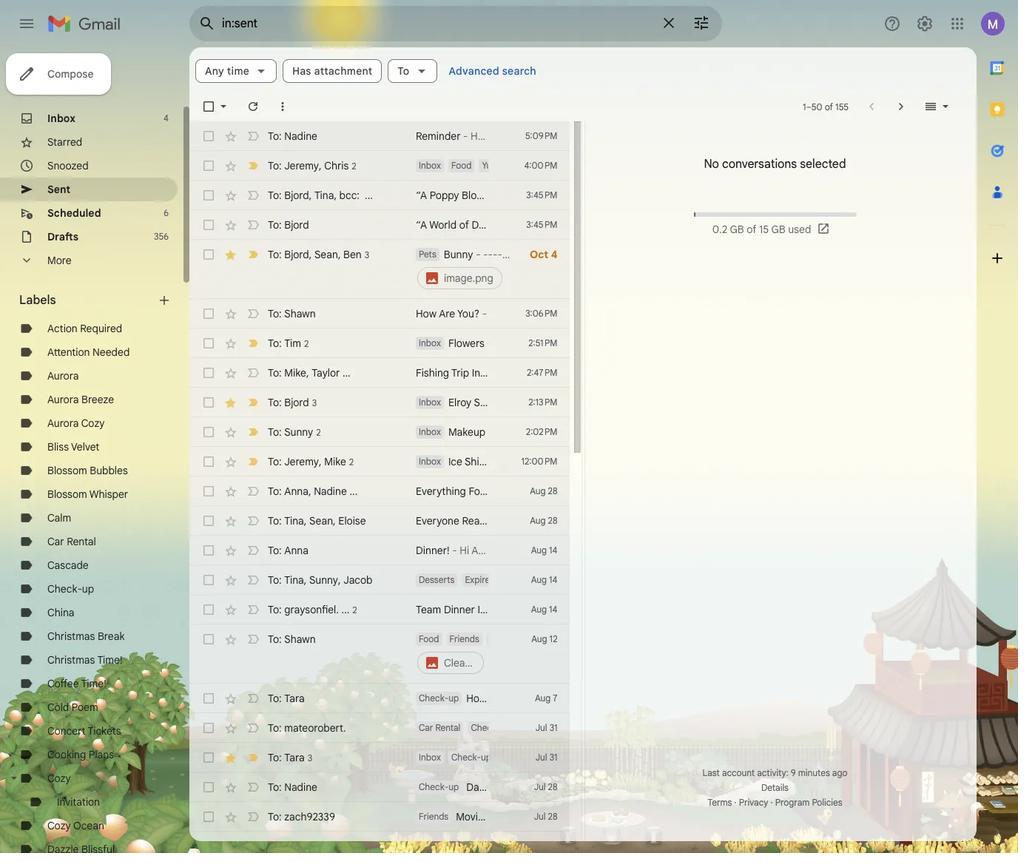 Task type: vqa. For each thing, say whether or not it's contained in the screenshot.
2nd Aurora from the bottom of the the Labels Navigation
yes



Task type: locate. For each thing, give the bounding box(es) containing it.
to: shawn up tim
[[268, 307, 316, 320]]

, up to: anna , nadine ...
[[319, 455, 322, 468]]

christmas for christmas time!
[[47, 653, 95, 667]]

cozy for cozy ocean
[[47, 819, 71, 833]]

bjord down to: bjord
[[284, 248, 309, 261]]

jeremy for chris
[[284, 159, 319, 172]]

jul up time?
[[536, 752, 547, 763]]

1 vertical spatial rental
[[435, 722, 461, 733]]

0 horizontal spatial food
[[419, 633, 439, 645]]

reminder
[[416, 130, 461, 143]]

3 to: from the top
[[268, 189, 282, 202]]

check-up how are you doing?
[[419, 692, 560, 705]]

cell up "you?"
[[416, 247, 518, 292]]

not important switch for fourth row from the top
[[246, 218, 260, 232]]

labels heading
[[19, 293, 157, 308]]

fishing
[[416, 366, 449, 380]]

christmas down china at left bottom
[[47, 630, 95, 643]]

jul 28 inside row
[[534, 841, 558, 852]]

0 vertical spatial aug 14
[[531, 545, 558, 556]]

31 up time?
[[550, 752, 558, 763]]

0 vertical spatial nadine
[[284, 130, 317, 143]]

2 vertical spatial cozy
[[47, 819, 71, 833]]

2 aurora from the top
[[47, 393, 79, 406]]

compose
[[47, 67, 94, 81]]

1 vertical spatial christmas
[[47, 653, 95, 667]]

cell containing bunny
[[416, 247, 518, 292]]

2 down jacob
[[353, 604, 357, 615]]

sunny up to: graysonfiel. ... 2
[[309, 574, 338, 587]]

blossom for blossom bubbles
[[47, 464, 87, 477]]

10 to: from the top
[[268, 425, 282, 438]]

0 vertical spatial how
[[416, 307, 437, 320]]

to: up to: bjord
[[268, 189, 282, 202]]

car inside no conversations selected main content
[[419, 722, 433, 733]]

0 vertical spatial anna
[[284, 485, 309, 498]]

3 jul 28 from the top
[[534, 841, 558, 852]]

, left ben
[[338, 248, 341, 261]]

food down the team
[[419, 633, 439, 645]]

None checkbox
[[201, 99, 216, 114], [201, 158, 216, 173], [201, 188, 216, 203], [201, 691, 216, 706], [201, 750, 216, 765], [201, 99, 216, 114], [201, 158, 216, 173], [201, 188, 216, 203], [201, 691, 216, 706], [201, 750, 216, 765]]

1 "a from the top
[[416, 189, 427, 202]]

rental inside no conversations selected main content
[[435, 722, 461, 733]]

1 vertical spatial shawn
[[284, 633, 316, 646]]

television
[[631, 396, 675, 409]]

last
[[703, 767, 720, 779]]

1 vertical spatial 4
[[551, 248, 558, 261]]

5 not important switch from the top
[[246, 514, 260, 528]]

jeremy down to: sunny 2
[[284, 455, 319, 468]]

bjord up to: bjord
[[284, 189, 309, 202]]

jul 28 for today?
[[534, 811, 558, 822]]

to: down to: tim 2
[[268, 366, 282, 380]]

check-up for mateorobert.
[[471, 722, 511, 733]]

2 28 from the top
[[548, 515, 558, 526]]

1 jeremy from the top
[[284, 159, 319, 172]]

time! for coffee time!
[[81, 677, 106, 690]]

3 for tara
[[308, 752, 312, 763]]

2 vertical spatial nadine
[[284, 781, 317, 794]]

3 for bjord
[[312, 397, 317, 408]]

15 row from the top
[[189, 565, 569, 595]]

2 aug 14 from the top
[[531, 574, 558, 585]]

inbox down fishing
[[419, 397, 441, 408]]

1 vertical spatial tara
[[284, 751, 305, 764]]

shawn
[[284, 307, 316, 320], [284, 633, 316, 646]]

1 31 from the top
[[550, 722, 558, 733]]

by right 'blooms"'
[[504, 189, 516, 202]]

31 down 7
[[550, 722, 558, 733]]

1 horizontal spatial of
[[747, 223, 757, 236]]

3 down to: mike , taylor ...
[[312, 397, 317, 408]]

0 vertical spatial blossom
[[47, 464, 87, 477]]

1 vertical spatial to: shawn
[[268, 633, 316, 646]]

to: down to: bjord
[[268, 248, 282, 261]]

tina for sean
[[284, 514, 304, 528]]

american
[[523, 396, 568, 409]]

mike up to: anna , nadine ...
[[324, 455, 346, 468]]

1 vertical spatial check-up
[[471, 722, 511, 733]]

1 vertical spatial 3:45 pm
[[526, 219, 558, 230]]

2 jeremy from the top
[[284, 455, 319, 468]]

team dinner invite link
[[416, 602, 503, 617]]

how
[[416, 307, 437, 320], [466, 692, 487, 705]]

inbox inside inbox flowers -
[[419, 337, 441, 349]]

31 for tara
[[550, 752, 558, 763]]

1 important mainly because you often read messages with this label. switch from the top
[[246, 247, 260, 262]]

8 not important switch from the top
[[246, 602, 260, 617]]

2 inside to: graysonfiel. ... 2
[[353, 604, 357, 615]]

1 vertical spatial 14
[[549, 574, 558, 585]]

to: nadine for check-
[[268, 781, 317, 794]]

1 important according to google magic. switch from the top
[[246, 336, 260, 351]]

1 vertical spatial anna
[[284, 544, 309, 557]]

cell down dinner
[[416, 632, 521, 676]]

christmas time! link
[[47, 653, 123, 667]]

2 vertical spatial 3
[[308, 752, 312, 763]]

sunny down to: bjord 3
[[284, 425, 313, 438]]

cell for aug
[[416, 632, 521, 676]]

sean down to: anna , nadine ...
[[309, 514, 333, 528]]

of left 15
[[747, 223, 757, 236]]

0 vertical spatial important according to google magic. switch
[[246, 336, 260, 351]]

aug 28 down "meeting"
[[530, 515, 558, 526]]

everything for the meeting
[[416, 485, 543, 498]]

2 anna from the top
[[284, 544, 309, 557]]

2 vertical spatial tina
[[284, 574, 304, 587]]

0 vertical spatial christmas
[[47, 630, 95, 643]]

inbox elroy schwartz: american comedy and television writer.
[[419, 396, 707, 409]]

1 · from the left
[[734, 797, 737, 808]]

0 vertical spatial to: shawn
[[268, 307, 316, 320]]

0 vertical spatial 3:45 pm
[[526, 189, 558, 201]]

1 vertical spatial 31
[[550, 752, 558, 763]]

team
[[416, 603, 441, 616]]

to
[[398, 64, 410, 78]]

20 row from the top
[[189, 743, 577, 773]]

blossom down bliss velvet link
[[47, 464, 87, 477]]

12 row from the top
[[189, 477, 569, 506]]

car rental up cascade
[[47, 535, 96, 548]]

2 christmas from the top
[[47, 653, 95, 667]]

19 to: from the top
[[268, 722, 282, 735]]

important according to google magic. switch left to: tim 2
[[246, 336, 260, 351]]

0 vertical spatial 31
[[550, 722, 558, 733]]

0 vertical spatial invitation
[[472, 366, 515, 380]]

tina left bcc
[[314, 189, 334, 202]]

1 vertical spatial aurora
[[47, 393, 79, 406]]

1 vertical spatial to: nadine
[[268, 781, 317, 794]]

cell containing food
[[416, 632, 521, 676]]

7 not important switch from the top
[[246, 573, 260, 588]]

1 horizontal spatial rental
[[435, 722, 461, 733]]

0 vertical spatial aurora
[[47, 369, 79, 383]]

3:06 pm
[[526, 308, 558, 319]]

row
[[189, 121, 569, 151], [189, 151, 569, 181], [189, 181, 609, 210], [189, 210, 583, 240], [189, 240, 569, 299], [189, 299, 569, 329], [189, 329, 569, 358], [189, 358, 569, 388], [189, 388, 707, 417], [189, 417, 569, 447], [189, 447, 569, 477], [189, 477, 569, 506], [189, 506, 569, 536], [189, 536, 569, 565], [189, 565, 569, 595], [189, 595, 569, 625], [189, 625, 569, 684], [189, 684, 569, 713], [189, 713, 569, 743], [189, 743, 577, 773], [189, 773, 569, 802], [189, 802, 576, 832]]

of left dew"
[[459, 218, 469, 232]]

0 vertical spatial time!
[[97, 653, 123, 667]]

28 for tina
[[548, 515, 558, 526]]

and
[[611, 396, 629, 409]]

aug 28 down 12:00 pm on the bottom of the page
[[530, 485, 558, 497]]

search mail image
[[194, 10, 221, 37]]

to: nadine down "to: tara 3"
[[268, 781, 317, 794]]

1 vertical spatial aug 14
[[531, 574, 558, 585]]

of for world
[[459, 218, 469, 232]]

to: up 'to: anna'
[[268, 514, 282, 528]]

9
[[791, 767, 796, 779]]

2 to: nadine from the top
[[268, 781, 317, 794]]

graysonfiel.
[[284, 603, 339, 616]]

to: tina , sunny , jacob
[[268, 574, 373, 587]]

recital
[[499, 781, 531, 794]]

9 not important switch from the top
[[246, 632, 260, 647]]

refresh image
[[246, 99, 260, 114]]

1 vertical spatial sean
[[309, 514, 333, 528]]

2 vertical spatial important according to google magic. switch
[[246, 454, 260, 469]]

2 jul 31 from the top
[[536, 752, 558, 763]]

2 row from the top
[[189, 151, 569, 181]]

1 horizontal spatial ·
[[771, 797, 773, 808]]

car rental
[[47, 535, 96, 548], [419, 722, 461, 733]]

car rental inside row
[[419, 722, 461, 733]]

clear search image
[[654, 8, 684, 38]]

tab list
[[977, 47, 1018, 800]]

advanced search options image
[[687, 8, 716, 38]]

to: down 'more' 'icon'
[[268, 130, 282, 143]]

jul 28 row
[[189, 832, 589, 853]]

important mainly because you often read messages with this label. switch
[[246, 247, 260, 262], [246, 395, 260, 410]]

of for 50
[[825, 101, 833, 112]]

1 tara from the top
[[284, 692, 305, 705]]

-
[[463, 130, 468, 143], [476, 248, 481, 261], [482, 307, 487, 320], [487, 337, 492, 350], [452, 544, 457, 557]]

cozy down cooking
[[47, 772, 71, 785]]

0 vertical spatial car rental
[[47, 535, 96, 548]]

0 vertical spatial tara
[[284, 692, 305, 705]]

food right yummy
[[513, 160, 534, 171]]

2:47 pm
[[527, 367, 558, 378]]

inbox
[[47, 112, 75, 125], [419, 160, 441, 171], [419, 337, 441, 349], [419, 397, 441, 408], [419, 426, 441, 437], [419, 456, 441, 467], [419, 752, 441, 763]]

1 28 from the top
[[548, 485, 558, 497]]

2 up to: jeremy , mike 2
[[316, 427, 321, 438]]

"a poppy blooms" by katsushika hokusai
[[416, 189, 609, 202]]

check- down cascade link
[[47, 582, 82, 596]]

... down jacob
[[342, 603, 350, 616]]

to: up 'to: mateorobert.'
[[268, 692, 282, 705]]

16 row from the top
[[189, 595, 569, 625]]

28 down today?
[[548, 841, 558, 852]]

jul right recital
[[534, 781, 546, 793]]

anna for to: anna , nadine ...
[[284, 485, 309, 498]]

bjord for to: bjord 3
[[284, 396, 309, 409]]

28 up today?
[[548, 781, 558, 793]]

aurora cozy link
[[47, 417, 105, 430]]

to: nadine
[[268, 130, 317, 143], [268, 781, 317, 794]]

aug 14 down "meeting"
[[531, 545, 558, 556]]

not important switch for 6th row from the top
[[246, 306, 260, 321]]

1 vertical spatial jeremy
[[284, 455, 319, 468]]

1 christmas from the top
[[47, 630, 95, 643]]

1 horizontal spatial invitation
[[472, 366, 515, 380]]

important mainly because you often read messages with this label. switch left to: bjord , sean , ben 3
[[246, 247, 260, 262]]

1 vertical spatial jul 31
[[536, 752, 558, 763]]

0 vertical spatial cell
[[416, 247, 518, 292]]

31 for mateorobert.
[[550, 722, 558, 733]]

check- left are
[[419, 693, 449, 704]]

14 row from the top
[[189, 536, 569, 565]]

0 horizontal spatial invitation
[[57, 796, 100, 809]]

calm link
[[47, 511, 71, 525]]

food down reminder -
[[451, 160, 472, 171]]

inbox ice shipment
[[419, 455, 509, 468]]

bjord up to: sunny 2
[[284, 396, 309, 409]]

155
[[836, 101, 849, 112]]

1 jul 28 from the top
[[534, 781, 558, 793]]

1 vertical spatial jul 28
[[534, 811, 558, 822]]

1 horizontal spatial gb
[[771, 223, 786, 236]]

team dinner invite
[[416, 603, 503, 616]]

time! down the break at left
[[97, 653, 123, 667]]

to: up to: sunny 2
[[268, 396, 282, 409]]

inbox inside inbox makeup
[[419, 426, 441, 437]]

1 bjord from the top
[[284, 189, 309, 202]]

2 inside to: jeremy , mike 2
[[349, 456, 354, 467]]

0 vertical spatial aug 28
[[530, 485, 558, 497]]

1 vertical spatial tina
[[284, 514, 304, 528]]

0 horizontal spatial gb
[[730, 223, 744, 236]]

2 "a from the top
[[416, 218, 427, 232]]

blossom up calm on the bottom left of the page
[[47, 488, 87, 501]]

2 vertical spatial aug 14
[[531, 604, 558, 615]]

jul 31 up time?
[[536, 752, 558, 763]]

jul 28 down today?
[[534, 841, 558, 852]]

12:00 pm
[[521, 456, 558, 467]]

1 vertical spatial cell
[[416, 632, 521, 676]]

10 row from the top
[[189, 417, 569, 447]]

shawn down graysonfiel. on the left
[[284, 633, 316, 646]]

inbox left ice
[[419, 456, 441, 467]]

1 vertical spatial car
[[419, 722, 433, 733]]

2 jul 28 from the top
[[534, 811, 558, 822]]

inbox inside inbox elroy schwartz: american comedy and television writer.
[[419, 397, 441, 408]]

13 row from the top
[[189, 506, 569, 536]]

inbox up fishing
[[419, 337, 441, 349]]

3:45 pm down katsushika
[[526, 219, 558, 230]]

0 horizontal spatial of
[[459, 218, 469, 232]]

time
[[227, 64, 249, 78]]

aurora for aurora cozy
[[47, 417, 79, 430]]

important mainly because you often read messages with this label. switch for ,
[[246, 247, 260, 262]]

0 horizontal spatial mike
[[284, 366, 306, 380]]

to: down "to: tara 3"
[[268, 781, 282, 794]]

jul 31 for mateorobert.
[[536, 722, 558, 733]]

to: down to: graysonfiel. ... 2
[[268, 633, 282, 646]]

anna down to: jeremy , mike 2
[[284, 485, 309, 498]]

more image
[[275, 99, 290, 114]]

makeup
[[448, 426, 486, 439]]

important according to google magic. switch
[[246, 336, 260, 351], [246, 425, 260, 440], [246, 454, 260, 469]]

everyone read this!!! link
[[416, 514, 516, 528]]

28 right this!!!
[[548, 515, 558, 526]]

anna
[[284, 485, 309, 498], [284, 544, 309, 557]]

1 aurora from the top
[[47, 369, 79, 383]]

0 vertical spatial 3
[[365, 249, 369, 260]]

4 bjord from the top
[[284, 396, 309, 409]]

1 jul 31 from the top
[[536, 722, 558, 733]]

inbox inside labels navigation
[[47, 112, 75, 125]]

2 right tim
[[304, 338, 309, 349]]

to: mike , taylor ...
[[268, 366, 351, 380]]

blossom for blossom whisper
[[47, 488, 87, 501]]

0 horizontal spatial rental
[[67, 535, 96, 548]]

0 vertical spatial to: nadine
[[268, 130, 317, 143]]

more
[[47, 254, 71, 267]]

"a poppy blooms" by katsushika hokusai link
[[416, 188, 609, 203]]

friends inside friends movies after work today?
[[419, 811, 449, 822]]

5 28 from the top
[[548, 841, 558, 852]]

terms
[[708, 797, 732, 808]]

gb right 0.2 in the right top of the page
[[730, 223, 744, 236]]

friends down dinner
[[450, 633, 479, 645]]

2 to: from the top
[[268, 159, 282, 172]]

8 row from the top
[[189, 358, 569, 388]]

aug 14 up aug 12 in the right bottom of the page
[[531, 604, 558, 615]]

not important switch
[[246, 218, 260, 232], [246, 306, 260, 321], [246, 366, 260, 380], [246, 484, 260, 499], [246, 514, 260, 528], [246, 543, 260, 558], [246, 573, 260, 588], [246, 602, 260, 617], [246, 632, 260, 647]]

nadine for check-up dance recital time?
[[284, 781, 317, 794]]

3 down 'to: mateorobert.'
[[308, 752, 312, 763]]

check- inside labels navigation
[[47, 582, 82, 596]]

1 horizontal spatial how
[[466, 692, 487, 705]]

1 vertical spatial aug 28
[[530, 515, 558, 526]]

anna for to: anna
[[284, 544, 309, 557]]

tina
[[314, 189, 334, 202], [284, 514, 304, 528], [284, 574, 304, 587]]

1 vertical spatial "a
[[416, 218, 427, 232]]

0 vertical spatial important mainly because you often read messages with this label. switch
[[246, 247, 260, 262]]

2 bjord from the top
[[284, 218, 309, 232]]

cell
[[416, 247, 518, 292], [416, 632, 521, 676]]

up left dance
[[449, 781, 459, 793]]

pets bunny -
[[419, 248, 483, 261]]

tara for to: tara
[[284, 692, 305, 705]]

1 gb from the left
[[730, 223, 744, 236]]

nadine up to: tina , sean , eloise
[[314, 485, 347, 498]]

important according to google magic. switch left to: jeremy , mike 2
[[246, 454, 260, 469]]

whisper
[[89, 488, 128, 501]]

friends left movies
[[419, 811, 449, 822]]

cell for oct
[[416, 247, 518, 292]]

1 vertical spatial time!
[[81, 677, 106, 690]]

2 inside to: sunny 2
[[316, 427, 321, 438]]

friends inside cell
[[450, 633, 479, 645]]

tara for to: tara 3
[[284, 751, 305, 764]]

,
[[319, 159, 322, 172], [309, 189, 312, 202], [334, 189, 337, 202], [309, 248, 312, 261], [338, 248, 341, 261], [306, 366, 309, 380], [319, 455, 322, 468], [309, 485, 311, 498], [304, 514, 307, 528], [333, 514, 336, 528], [304, 574, 307, 587], [338, 574, 341, 587]]

356
[[154, 231, 169, 242]]

0 horizontal spatial ·
[[734, 797, 737, 808]]

jul down the work
[[534, 841, 546, 852]]

of
[[825, 101, 833, 112], [459, 218, 469, 232], [747, 223, 757, 236]]

2 inside to: tim 2
[[304, 338, 309, 349]]

4 not important switch from the top
[[246, 484, 260, 499]]

aurora down attention
[[47, 369, 79, 383]]

rental up cascade
[[67, 535, 96, 548]]

reminder -
[[416, 130, 471, 143]]

28 right "meeting"
[[548, 485, 558, 497]]

0 vertical spatial 14
[[549, 545, 558, 556]]

5 to: from the top
[[268, 248, 282, 261]]

1 blossom from the top
[[47, 464, 87, 477]]

2 important mainly because you often read messages with this label. switch from the top
[[246, 395, 260, 410]]

None search field
[[189, 6, 722, 41]]

1 horizontal spatial friends
[[450, 633, 479, 645]]

aurora for aurora breeze
[[47, 393, 79, 406]]

to: down to: bjord 3
[[268, 425, 282, 438]]

0 vertical spatial jul 28
[[534, 781, 558, 793]]

of for gb
[[747, 223, 757, 236]]

snoozed
[[47, 159, 89, 172]]

2 vertical spatial check-up
[[451, 752, 491, 763]]

2 important according to google magic. switch from the top
[[246, 425, 260, 440]]

"a left world
[[416, 218, 427, 232]]

1 vertical spatial 3
[[312, 397, 317, 408]]

cold
[[47, 701, 69, 714]]

0 vertical spatial rental
[[67, 535, 96, 548]]

of inside row
[[459, 218, 469, 232]]

11 to: from the top
[[268, 455, 282, 468]]

2 shawn from the top
[[284, 633, 316, 646]]

3 aurora from the top
[[47, 417, 79, 430]]

2 not important switch from the top
[[246, 306, 260, 321]]

0 vertical spatial shawn
[[284, 307, 316, 320]]

to: graysonfiel. ... 2
[[268, 603, 357, 616]]

selected
[[800, 157, 846, 172]]

19 row from the top
[[189, 713, 569, 743]]

bliss
[[47, 440, 69, 454]]

0 vertical spatial 4
[[164, 112, 169, 124]]

car rental inside labels navigation
[[47, 535, 96, 548]]

20 to: from the top
[[268, 751, 282, 764]]

1 to: nadine from the top
[[268, 130, 317, 143]]

0 vertical spatial friends
[[450, 633, 479, 645]]

8 to: from the top
[[268, 366, 282, 380]]

0 vertical spatial "a
[[416, 189, 427, 202]]

2 tara from the top
[[284, 751, 305, 764]]

- right dinner!
[[452, 544, 457, 557]]

0 horizontal spatial friends
[[419, 811, 449, 822]]

tara up 'to: mateorobert.'
[[284, 692, 305, 705]]

friends for friends
[[450, 633, 479, 645]]

2 horizontal spatial of
[[825, 101, 833, 112]]

2 to: shawn from the top
[[268, 633, 316, 646]]

zach92339
[[284, 810, 335, 824]]

"a
[[416, 189, 427, 202], [416, 218, 427, 232]]

2 aug 28 from the top
[[530, 515, 558, 526]]

invitation up cozy ocean
[[57, 796, 100, 809]]

aurora cozy
[[47, 417, 105, 430]]

1 vertical spatial cozy
[[47, 772, 71, 785]]

2 blossom from the top
[[47, 488, 87, 501]]

· down the details 'link'
[[771, 797, 773, 808]]

used
[[788, 223, 811, 236]]

1 horizontal spatial car
[[419, 722, 433, 733]]

check-up for tara
[[451, 752, 491, 763]]

to: jeremy , mike 2
[[268, 455, 354, 468]]

3 inside to: bjord 3
[[312, 397, 317, 408]]

2 · from the left
[[771, 797, 773, 808]]

1 vertical spatial mike
[[324, 455, 346, 468]]

2 vertical spatial 14
[[549, 604, 558, 615]]

1 vertical spatial car rental
[[419, 722, 461, 733]]

"a for "a world of dew" by kobayashi issa
[[416, 218, 427, 232]]

schwartz:
[[474, 396, 521, 409]]

1 horizontal spatial 4
[[551, 248, 558, 261]]

inbox makeup
[[419, 426, 486, 439]]

2 3:45 pm from the top
[[526, 219, 558, 230]]

0 horizontal spatial car rental
[[47, 535, 96, 548]]

4 inside labels navigation
[[164, 112, 169, 124]]

2 vertical spatial jul 28
[[534, 841, 558, 852]]

advanced search
[[449, 64, 536, 78]]

"a left 'poppy'
[[416, 189, 427, 202]]

dinner
[[444, 603, 475, 616]]

4 28 from the top
[[548, 811, 558, 822]]

important according to google magic. switch left to: sunny 2
[[246, 425, 260, 440]]

3 aug 14 from the top
[[531, 604, 558, 615]]

0 vertical spatial sunny
[[284, 425, 313, 438]]

check- inside check-up dance recital time?
[[419, 781, 449, 793]]

2 horizontal spatial food
[[513, 160, 534, 171]]

dinner! -
[[416, 544, 460, 557]]

jul down doing?
[[536, 722, 547, 733]]

invitation inside no conversations selected main content
[[472, 366, 515, 380]]

are
[[490, 692, 505, 705]]

2 31 from the top
[[550, 752, 558, 763]]

to: left graysonfiel. on the left
[[268, 603, 282, 616]]

1 anna from the top
[[284, 485, 309, 498]]

1 horizontal spatial car rental
[[419, 722, 461, 733]]

None checkbox
[[201, 129, 216, 144], [201, 721, 216, 736], [201, 780, 216, 795], [201, 810, 216, 824], [201, 839, 216, 853], [201, 129, 216, 144], [201, 721, 216, 736], [201, 780, 216, 795], [201, 810, 216, 824], [201, 839, 216, 853]]

no conversations selected
[[704, 157, 846, 172]]

check-up up dance
[[451, 752, 491, 763]]

older image
[[894, 99, 909, 114]]

aurora for aurora link
[[47, 369, 79, 383]]

jul 28 down time?
[[534, 811, 558, 822]]

starred link
[[47, 135, 82, 149]]

2 14 from the top
[[549, 574, 558, 585]]

to: left tim
[[268, 336, 282, 350]]

up
[[82, 582, 94, 596], [449, 693, 459, 704], [501, 722, 511, 733], [481, 752, 491, 763], [449, 781, 459, 793]]

fishing trip invitation
[[416, 366, 515, 380]]

cooking plans link
[[47, 748, 114, 761]]

5:09 pm
[[525, 130, 558, 141]]

"a world of dew" by kobayashi issa
[[416, 218, 583, 232]]

14 to: from the top
[[268, 544, 282, 557]]

2 gb from the left
[[771, 223, 786, 236]]

sean for eloise
[[309, 514, 333, 528]]

jul 28 for time?
[[534, 781, 558, 793]]

0 vertical spatial jeremy
[[284, 159, 319, 172]]

gb right 15
[[771, 223, 786, 236]]

2 right chris on the top left of page
[[352, 160, 356, 171]]

check-up inside labels navigation
[[47, 582, 94, 596]]

3:45 pm
[[526, 189, 558, 201], [526, 219, 558, 230]]

6 not important switch from the top
[[246, 543, 260, 558]]

3 inside "to: tara 3"
[[308, 752, 312, 763]]

to: nadine down 'more' 'icon'
[[268, 130, 317, 143]]

to: tim 2
[[268, 336, 309, 350]]

program
[[775, 797, 810, 808]]

2 cell from the top
[[416, 632, 521, 676]]

6 row from the top
[[189, 299, 569, 329]]

to: down to: jeremy , mike 2
[[268, 485, 282, 498]]

desserts
[[419, 574, 455, 585]]

toggle split pane mode image
[[924, 99, 938, 114]]

anna down to: tina , sean , eloise
[[284, 544, 309, 557]]

to: shawn down graysonfiel. on the left
[[268, 633, 316, 646]]

2 vertical spatial aurora
[[47, 417, 79, 430]]

any time
[[205, 64, 249, 78]]

3 14 from the top
[[549, 604, 558, 615]]

bjord for to: bjord
[[284, 218, 309, 232]]

1 cell from the top
[[416, 247, 518, 292]]

last account activity: 9 minutes ago details terms · privacy · program policies
[[703, 767, 848, 808]]

5 row from the top
[[189, 240, 569, 299]]

1 vertical spatial friends
[[419, 811, 449, 822]]

jul 31
[[536, 722, 558, 733], [536, 752, 558, 763]]

1 vertical spatial important mainly because you often read messages with this label. switch
[[246, 395, 260, 410]]

14
[[549, 545, 558, 556], [549, 574, 558, 585], [549, 604, 558, 615]]

to: down 'to: mateorobert.'
[[268, 751, 282, 764]]

invitation link
[[57, 796, 100, 809]]

0 vertical spatial check-up
[[47, 582, 94, 596]]

concert
[[47, 724, 86, 738]]

cold poem
[[47, 701, 98, 714]]

concert tickets link
[[47, 724, 121, 738]]

1 vertical spatial important according to google magic. switch
[[246, 425, 260, 440]]



Task type: describe. For each thing, give the bounding box(es) containing it.
conversations
[[722, 157, 797, 172]]

17 to: from the top
[[268, 633, 282, 646]]

, left jacob
[[338, 574, 341, 587]]

issa
[[565, 218, 583, 232]]

not important switch for tenth row from the bottom
[[246, 514, 260, 528]]

to: nadine for reminder
[[268, 130, 317, 143]]

- right "you?"
[[482, 307, 487, 320]]

blooms"
[[462, 189, 502, 202]]

settings image
[[916, 15, 934, 33]]

6 to: from the top
[[268, 307, 282, 320]]

15 to: from the top
[[268, 574, 282, 587]]

follow link to manage storage image
[[817, 222, 832, 237]]

17 row from the top
[[189, 625, 569, 684]]

advanced
[[449, 64, 499, 78]]

no
[[704, 157, 719, 172]]

check-up dance recital time?
[[419, 781, 561, 794]]

blossom whisper
[[47, 488, 128, 501]]

coffee time! link
[[47, 677, 106, 690]]

18 row from the top
[[189, 684, 569, 713]]

to: bjord , sean , ben 3
[[268, 248, 369, 261]]

1 to: shawn from the top
[[268, 307, 316, 320]]

inbox inside inbox ice shipment
[[419, 456, 441, 467]]

ago
[[832, 767, 848, 779]]

11 row from the top
[[189, 447, 569, 477]]

christmas for christmas break
[[47, 630, 95, 643]]

eloise
[[338, 514, 366, 528]]

cozy ocean
[[47, 819, 104, 833]]

gmail image
[[47, 9, 128, 38]]

jul for to: nadine
[[534, 781, 546, 793]]

aug 12
[[531, 633, 558, 645]]

christmas break link
[[47, 630, 125, 643]]

21 to: from the top
[[268, 781, 282, 794]]

labels
[[19, 293, 56, 308]]

search
[[502, 64, 536, 78]]

inbox link
[[47, 112, 75, 125]]

terms link
[[708, 797, 732, 808]]

scheduled
[[47, 206, 101, 220]]

tina for sunny
[[284, 574, 304, 587]]

check- down check-up how are you doing?
[[471, 722, 501, 733]]

how are you? -
[[416, 307, 490, 320]]

doing?
[[527, 692, 560, 705]]

rental inside labels navigation
[[67, 535, 96, 548]]

not important switch for 11th row from the bottom
[[246, 484, 260, 499]]

katsushika
[[518, 189, 569, 202]]

21 row from the top
[[189, 773, 569, 802]]

- right reminder
[[463, 130, 468, 143]]

12 to: from the top
[[268, 485, 282, 498]]

0 vertical spatial tina
[[314, 189, 334, 202]]

7 to: from the top
[[268, 336, 282, 350]]

0 vertical spatial by
[[504, 189, 516, 202]]

0.2 gb of 15 gb used
[[712, 223, 811, 236]]

action required
[[47, 322, 122, 335]]

main menu image
[[18, 15, 36, 33]]

up inside check-up how are you doing?
[[449, 693, 459, 704]]

car rental link
[[47, 535, 96, 548]]

not important switch for 14th row from the top of the no conversations selected main content
[[246, 543, 260, 558]]

inbox flowers -
[[419, 337, 495, 350]]

to: tara
[[268, 692, 305, 705]]

important mainly because you often read messages with this label. switch for 3
[[246, 395, 260, 410]]

kobayashi
[[514, 218, 562, 232]]

18 to: from the top
[[268, 692, 282, 705]]

poem
[[72, 701, 98, 714]]

breeze
[[81, 393, 114, 406]]

important according to google magic. switch for sunny
[[246, 425, 260, 440]]

, left 'eloise'
[[333, 514, 336, 528]]

3 row from the top
[[189, 181, 609, 210]]

, left taylor on the top of page
[[306, 366, 309, 380]]

friends movies after work today?
[[419, 810, 576, 824]]

bjord for to: bjord , tina , bcc : ...
[[284, 189, 309, 202]]

0 horizontal spatial how
[[416, 307, 437, 320]]

1 shawn from the top
[[284, 307, 316, 320]]

privacy
[[739, 797, 768, 808]]

4 inside row
[[551, 248, 558, 261]]

1 vertical spatial by
[[500, 218, 511, 232]]

, down to: jeremy , chris 2
[[309, 189, 312, 202]]

16 to: from the top
[[268, 603, 282, 616]]

yummy food
[[482, 160, 534, 171]]

- inside cell
[[476, 248, 481, 261]]

expired
[[465, 574, 495, 585]]

starred
[[47, 135, 82, 149]]

up inside labels navigation
[[82, 582, 94, 596]]

read
[[462, 514, 486, 528]]

jeremy for mike
[[284, 455, 319, 468]]

coffee time!
[[47, 677, 106, 690]]

inbox up check-up dance recital time?
[[419, 752, 441, 763]]

... right taylor on the top of page
[[343, 366, 351, 380]]

cozy for 'cozy' link
[[47, 772, 71, 785]]

labels navigation
[[0, 47, 189, 853]]

sean for ben
[[314, 248, 338, 261]]

"a for "a poppy blooms" by katsushika hokusai
[[416, 189, 427, 202]]

14 for sunny
[[549, 574, 558, 585]]

no conversations selected main content
[[189, 47, 977, 853]]

hokusai
[[572, 189, 609, 202]]

... up 'eloise'
[[350, 485, 358, 498]]

to: bjord , tina , bcc : ...
[[268, 189, 373, 202]]

friends for friends movies after work today?
[[419, 811, 449, 822]]

aug 14 for sunny
[[531, 574, 558, 585]]

3 inside to: bjord , sean , ben 3
[[365, 249, 369, 260]]

not important switch for 15th row from the bottom
[[246, 366, 260, 380]]

invitation inside labels navigation
[[57, 796, 100, 809]]

dew"
[[472, 218, 497, 232]]

drafts
[[47, 230, 79, 243]]

up down are
[[501, 722, 511, 733]]

privacy link
[[739, 797, 768, 808]]

sent link
[[47, 183, 70, 196]]

28 inside row
[[548, 841, 558, 852]]

you
[[508, 692, 525, 705]]

4 to: from the top
[[268, 218, 282, 232]]

everyone read this!!!
[[416, 514, 516, 528]]

1 vertical spatial how
[[466, 692, 487, 705]]

0 vertical spatial mike
[[284, 366, 306, 380]]

, down to: anna , nadine ...
[[304, 514, 307, 528]]

policies
[[812, 797, 843, 808]]

1 aug 14 from the top
[[531, 545, 558, 556]]

1 row from the top
[[189, 121, 569, 151]]

jul 31 for tara
[[536, 752, 558, 763]]

15
[[759, 223, 769, 236]]

check- up dance
[[451, 752, 481, 763]]

3 important according to google magic. switch from the top
[[246, 454, 260, 469]]

everything
[[416, 485, 466, 498]]

28 for anna
[[548, 485, 558, 497]]

not important switch for 17th row from the top of the no conversations selected main content
[[246, 632, 260, 647]]

Search mail text field
[[222, 16, 651, 31]]

9 row from the top
[[189, 388, 707, 417]]

fishing trip invitation link
[[416, 366, 515, 380]]

after
[[492, 810, 514, 824]]

, up graysonfiel. on the left
[[304, 574, 307, 587]]

comedy
[[570, 396, 608, 409]]

1 horizontal spatial mike
[[324, 455, 346, 468]]

12
[[549, 633, 558, 645]]

1 horizontal spatial food
[[451, 160, 472, 171]]

to: bjord 3
[[268, 396, 317, 409]]

jul for to: zach92339
[[534, 811, 546, 822]]

aurora breeze
[[47, 393, 114, 406]]

break
[[98, 630, 125, 643]]

... right :
[[365, 189, 373, 202]]

christmas time!
[[47, 653, 123, 667]]

nadine for reminder -
[[284, 130, 317, 143]]

aug 28 for everyone read this!!!
[[530, 515, 558, 526]]

meeting
[[505, 485, 543, 498]]

1 to: from the top
[[268, 130, 282, 143]]

aug 28 for everything for the meeting
[[530, 485, 558, 497]]

9 to: from the top
[[268, 396, 282, 409]]

7 row from the top
[[189, 329, 569, 358]]

up up check-up dance recital time?
[[481, 752, 491, 763]]

not important switch for seventh row from the bottom
[[246, 602, 260, 617]]

time! for christmas time!
[[97, 653, 123, 667]]

1 3:45 pm from the top
[[526, 189, 558, 201]]

28 for zach92339
[[548, 811, 558, 822]]

concert tickets
[[47, 724, 121, 738]]

aug 14 for 2
[[531, 604, 558, 615]]

check- inside check-up how are you doing?
[[419, 693, 449, 704]]

china link
[[47, 606, 74, 619]]

up inside check-up dance recital time?
[[449, 781, 459, 793]]

jul for to: mateorobert.
[[536, 722, 547, 733]]

to: tara 3
[[268, 751, 312, 764]]

4 row from the top
[[189, 210, 583, 240]]

for
[[469, 485, 484, 498]]

bcc
[[339, 189, 357, 202]]

invite
[[478, 603, 503, 616]]

, down to: bjord
[[309, 248, 312, 261]]

shipment
[[465, 455, 509, 468]]

program policies link
[[775, 797, 843, 808]]

1 14 from the top
[[549, 545, 558, 556]]

important according to google magic. switch for tim
[[246, 336, 260, 351]]

2 inside to: jeremy , chris 2
[[352, 160, 356, 171]]

any
[[205, 64, 224, 78]]

everyone
[[416, 514, 459, 528]]

22 row from the top
[[189, 802, 576, 832]]

action required link
[[47, 322, 122, 335]]

1 vertical spatial sunny
[[309, 574, 338, 587]]

4:00 pm
[[524, 160, 558, 171]]

activity:
[[757, 767, 789, 779]]

, left bcc
[[334, 189, 337, 202]]

13 to: from the top
[[268, 514, 282, 528]]

sent
[[47, 183, 70, 196]]

not important switch for 15th row
[[246, 573, 260, 588]]

aug 7
[[535, 693, 558, 704]]

today?
[[542, 810, 576, 824]]

writer.
[[678, 396, 707, 409]]

support image
[[884, 15, 901, 33]]

to: anna
[[268, 544, 309, 557]]

0 vertical spatial cozy
[[81, 417, 105, 430]]

22 to: from the top
[[268, 810, 282, 824]]

, left chris on the top left of page
[[319, 159, 322, 172]]

jul inside row
[[534, 841, 546, 852]]

image.png
[[444, 272, 493, 285]]

28 for nadine
[[548, 781, 558, 793]]

work
[[516, 810, 540, 824]]

mateorobert.
[[284, 722, 346, 735]]

14 for 2
[[549, 604, 558, 615]]

cooking
[[47, 748, 86, 761]]

, down to: jeremy , mike 2
[[309, 485, 311, 498]]

- right flowers
[[487, 337, 492, 350]]

1
[[803, 101, 806, 112]]

car inside labels navigation
[[47, 535, 64, 548]]

action
[[47, 322, 78, 335]]

inbox down reminder
[[419, 160, 441, 171]]

time?
[[533, 781, 561, 794]]

has attachment
[[292, 64, 372, 78]]

1 vertical spatial nadine
[[314, 485, 347, 498]]

bjord for to: bjord , sean , ben 3
[[284, 248, 309, 261]]

cascade link
[[47, 559, 89, 572]]



